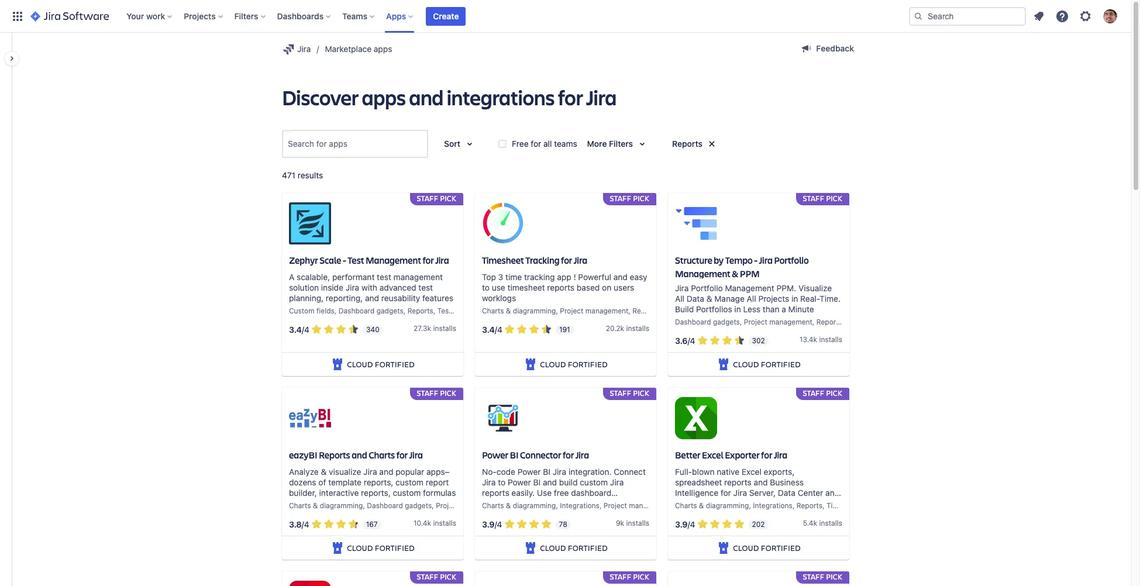 Task type: vqa. For each thing, say whether or not it's contained in the screenshot.


Task type: describe. For each thing, give the bounding box(es) containing it.
timesheet
[[508, 283, 545, 293]]

custom
[[289, 307, 315, 316]]

dashboard inside a scalable, performant test management solution inside jira with advanced test planning, reporting, and reusability features custom fields , dashboard gadgets , reports , testing & qa
[[339, 307, 375, 316]]

pick for power bi connector for jira
[[633, 388, 650, 399]]

s for zephyr scale - test management for jira
[[453, 324, 456, 333]]

teams
[[554, 139, 577, 149]]

/ for timesheet tracking for jira
[[495, 325, 497, 335]]

1 vertical spatial tracking
[[845, 502, 872, 510]]

cloud fortified app badge image for excel
[[717, 541, 731, 555]]

powerful
[[578, 272, 612, 282]]

diagramming down intelligence
[[706, 502, 749, 510]]

install for structure by tempo - jira portfolio management & ppm
[[820, 336, 839, 344]]

fortified for timesheet tracking for jira
[[568, 359, 608, 370]]

for up build
[[563, 449, 574, 461]]

reports down center
[[797, 502, 823, 510]]

apps for discover
[[362, 83, 406, 111]]

cloud for exporter
[[733, 542, 759, 554]]

0 vertical spatial management
[[366, 254, 421, 266]]

scale
[[320, 254, 341, 266]]

charts down intelligence
[[675, 502, 697, 510]]

apps button
[[383, 7, 418, 25]]

staff for eazybi reports and charts for jira
[[417, 388, 438, 399]]

cloud fortified for and
[[347, 542, 415, 554]]

time
[[827, 502, 843, 510]]

dashboard inside 'analyze & visualize jira and popular apps– dozens of template reports, custom report builder, interactive reports, custom formulas charts & diagramming , dashboard gadgets , project management'
[[367, 502, 403, 510]]

reports inside a scalable, performant test management solution inside jira with advanced test planning, reporting, and reusability features custom fields , dashboard gadgets , reports , testing & qa
[[408, 307, 433, 316]]

to inside no-code power bi jira integration. connect jira to power bi and build custom jira reports easily. use free dashboard templates
[[498, 478, 506, 488]]

charts & diagramming , integrations , reports , time tracking
[[675, 502, 872, 510]]

s for eazybi reports and charts for jira
[[453, 519, 456, 528]]

connector
[[520, 449, 561, 461]]

reports up visualize
[[319, 449, 350, 461]]

discover apps and integrations for jira
[[282, 83, 617, 111]]

78
[[559, 520, 568, 529]]

install for timesheet tracking for jira
[[626, 324, 646, 333]]

time
[[506, 272, 522, 282]]

filters button
[[231, 7, 270, 25]]

staff for zephyr scale - test management for jira
[[417, 193, 438, 204]]

scalable,
[[297, 272, 330, 282]]

advanced
[[380, 283, 416, 293]]

10.4k install s
[[414, 519, 456, 528]]

/ for structure by tempo - jira portfolio management & ppm
[[688, 336, 690, 346]]

zephyr scale - test management for jira
[[289, 254, 449, 266]]

marketplace
[[325, 44, 372, 54]]

cloud fortified for -
[[347, 359, 415, 370]]

staff for timesheet tracking for jira
[[610, 193, 632, 204]]

dozens
[[289, 478, 316, 488]]

fortified for structure by tempo - jira portfolio management & ppm
[[761, 359, 801, 370]]

timesheet tracking for jira image
[[482, 203, 524, 245]]

pick for better excel exporter for jira
[[826, 388, 843, 399]]

charts inside 'analyze & visualize jira and popular apps– dozens of template reports, custom report builder, interactive reports, custom formulas charts & diagramming , dashboard gadgets , project management'
[[289, 502, 311, 510]]

integrations for reports
[[753, 502, 793, 510]]

data inside the full-blown native excel exports, spreadsheet reports and business intelligence for jira server, data center and cloud
[[778, 488, 796, 498]]

cloud for tempo
[[733, 359, 759, 370]]

202
[[752, 520, 765, 529]]

fields
[[317, 307, 335, 316]]

project up 9k
[[604, 502, 627, 510]]

for up popular
[[397, 449, 408, 461]]

center
[[798, 488, 824, 498]]

zephyr scale - test management for jira image
[[289, 203, 331, 245]]

& inside structure by tempo - jira portfolio management & ppm
[[732, 268, 739, 280]]

sidebar navigation image
[[0, 47, 26, 70]]

and inside a scalable, performant test management solution inside jira with advanced test planning, reporting, and reusability features custom fields , dashboard gadgets , reports , testing & qa
[[365, 293, 379, 303]]

3
[[498, 272, 503, 282]]

4 for structure by tempo - jira portfolio management & ppm
[[690, 336, 695, 346]]

features
[[423, 293, 454, 303]]

visualize
[[799, 283, 832, 293]]

pick for structure by tempo - jira portfolio management & ppm
[[826, 193, 843, 204]]

cloud fortified for for
[[540, 359, 608, 370]]

integrations for project
[[560, 502, 600, 510]]

staff for power bi connector for jira
[[610, 388, 632, 399]]

cloud fortified app badge image for scale
[[331, 358, 345, 372]]

code
[[497, 467, 516, 477]]

9k install s
[[616, 519, 650, 528]]

2 horizontal spatial bi
[[543, 467, 551, 477]]

dashboard inside jira portfolio management ppm. visualize all data & manage all projects in real-time. build portfolios in less than a minute dashboard gadgets , project management , reports ,
[[675, 318, 711, 327]]

planning,
[[289, 293, 324, 303]]

fortified for eazybi reports and charts for jira
[[375, 542, 415, 554]]

1 vertical spatial reports,
[[361, 488, 391, 498]]

exporter
[[725, 449, 760, 461]]

cloud for connector
[[540, 542, 566, 554]]

qa
[[471, 307, 480, 316]]

a scalable, performant test management solution inside jira with advanced test planning, reporting, and reusability features custom fields , dashboard gadgets , reports , testing & qa
[[289, 272, 480, 316]]

cloud
[[675, 499, 697, 509]]

free for all teams
[[512, 139, 577, 149]]

no-
[[482, 467, 497, 477]]

4 for better excel exporter for jira
[[690, 520, 696, 529]]

all
[[544, 139, 552, 149]]

results
[[298, 170, 323, 180]]

management inside jira portfolio management ppm. visualize all data & manage all projects in real-time. build portfolios in less than a minute dashboard gadgets , project management , reports ,
[[725, 283, 775, 293]]

apps
[[386, 11, 406, 21]]

3.9 / 4 for power
[[482, 520, 502, 529]]

s for timesheet tracking for jira
[[646, 324, 650, 333]]

/ for power bi connector for jira
[[495, 520, 497, 529]]

3.8
[[289, 520, 302, 529]]

Search field
[[909, 7, 1026, 25]]

native
[[717, 467, 740, 477]]

worklogs
[[482, 293, 516, 303]]

portfolio inside jira portfolio management ppm. visualize all data & manage all projects in real-time. build portfolios in less than a minute dashboard gadgets , project management , reports ,
[[691, 283, 723, 293]]

charts down no- at the bottom of page
[[482, 502, 504, 510]]

jira portfolio management ppm. visualize all data & manage all projects in real-time. build portfolios in less than a minute dashboard gadgets , project management , reports ,
[[675, 283, 847, 327]]

than
[[763, 305, 780, 314]]

filters inside dropdown button
[[234, 11, 258, 21]]

4 for timesheet tracking for jira
[[497, 325, 503, 335]]

jira inside structure by tempo - jira portfolio management & ppm
[[759, 254, 773, 266]]

charts inside top 3 time tracking app ! powerful and easy to use timesheet reports based on users worklogs charts & diagramming , project management , reports
[[482, 307, 504, 316]]

no-code power bi jira integration. connect jira to power bi and build custom jira reports easily. use free dashboard templates
[[482, 467, 646, 509]]

0 horizontal spatial test
[[377, 272, 391, 282]]

power bi connector for jira
[[482, 449, 589, 461]]

your
[[127, 11, 144, 21]]

reports inside top 3 time tracking app ! powerful and easy to use timesheet reports based on users worklogs charts & diagramming , project management , reports
[[633, 307, 659, 316]]

less
[[743, 305, 761, 314]]

and inside no-code power bi jira integration. connect jira to power bi and build custom jira reports easily. use free dashboard templates
[[543, 478, 557, 488]]

management inside structure by tempo - jira portfolio management & ppm
[[675, 268, 731, 280]]

your work button
[[123, 7, 177, 25]]

for up "features"
[[423, 254, 434, 266]]

work
[[146, 11, 165, 21]]

dashboard
[[571, 488, 612, 498]]

reports left remove selected image
[[672, 139, 703, 149]]

& inside a scalable, performant test management solution inside jira with advanced test planning, reporting, and reusability features custom fields , dashboard gadgets , reports , testing & qa
[[464, 307, 469, 316]]

/ for eazybi reports and charts for jira
[[302, 520, 304, 529]]

management inside a scalable, performant test management solution inside jira with advanced test planning, reporting, and reusability features custom fields , dashboard gadgets , reports , testing & qa
[[394, 272, 443, 282]]

& down code
[[506, 502, 511, 510]]

server,
[[750, 488, 776, 498]]

/ for zephyr scale - test management for jira
[[302, 325, 304, 335]]

cloud fortified for tempo
[[733, 359, 801, 370]]

tracking
[[526, 254, 560, 266]]

help image
[[1056, 9, 1070, 23]]

exports,
[[764, 467, 795, 477]]

4 for power bi connector for jira
[[497, 520, 502, 529]]

tempo
[[725, 254, 753, 266]]

easy
[[630, 272, 648, 282]]

blown
[[692, 467, 715, 477]]

project inside top 3 time tracking app ! powerful and easy to use timesheet reports based on users worklogs charts & diagramming , project management , reports
[[560, 307, 584, 316]]

340
[[366, 325, 380, 334]]

timesheet tracking for jira
[[482, 254, 588, 266]]

20.2k
[[606, 324, 624, 333]]

visualize
[[329, 467, 361, 477]]

20.2k install s
[[606, 324, 650, 333]]

create button
[[426, 7, 466, 25]]

cloud fortified app badge image for bi
[[524, 541, 538, 555]]

3.9 / 4 for better
[[675, 520, 696, 529]]

reports inside jira portfolio management ppm. visualize all data & manage all projects in real-time. build portfolios in less than a minute dashboard gadgets , project management , reports ,
[[817, 318, 843, 327]]

2 vertical spatial power
[[508, 478, 531, 488]]

jira inside jira portfolio management ppm. visualize all data & manage all projects in real-time. build portfolios in less than a minute dashboard gadgets , project management , reports ,
[[675, 283, 689, 293]]

3.8 / 4
[[289, 520, 309, 529]]

3.9 for better
[[675, 520, 688, 529]]

staff pick for zephyr scale - test management for jira
[[417, 193, 456, 204]]

integration.
[[569, 467, 612, 477]]

gadgets inside jira portfolio management ppm. visualize all data & manage all projects in real-time. build portfolios in less than a minute dashboard gadgets , project management , reports ,
[[713, 318, 740, 327]]

staff pick for better excel exporter for jira
[[803, 388, 843, 399]]

a
[[782, 305, 786, 314]]

based
[[577, 283, 600, 293]]

staff pick for eazybi reports and charts for jira
[[417, 388, 456, 399]]

marketplace apps
[[325, 44, 392, 54]]

manage
[[715, 294, 745, 304]]

excel inside the full-blown native excel exports, spreadsheet reports and business intelligence for jira server, data center and cloud
[[742, 467, 762, 477]]

charts up 'analyze & visualize jira and popular apps– dozens of template reports, custom report builder, interactive reports, custom formulas charts & diagramming , dashboard gadgets , project management'
[[369, 449, 395, 461]]

diagramming inside top 3 time tracking app ! powerful and easy to use timesheet reports based on users worklogs charts & diagramming , project management , reports
[[513, 307, 556, 316]]

10.4k
[[414, 519, 431, 528]]

with
[[362, 283, 377, 293]]

s for better excel exporter for jira
[[839, 519, 843, 528]]

builder,
[[289, 488, 317, 498]]

471 results
[[282, 170, 323, 180]]

staff pick for timesheet tracking for jira
[[610, 193, 650, 204]]

discover
[[282, 83, 359, 111]]

cloud fortified app badge image for tracking
[[524, 358, 538, 372]]



Task type: locate. For each thing, give the bounding box(es) containing it.
s
[[453, 324, 456, 333], [646, 324, 650, 333], [839, 336, 843, 344], [453, 519, 456, 528], [646, 519, 650, 528], [839, 519, 843, 528]]

in up minute
[[792, 294, 798, 304]]

1 vertical spatial test
[[419, 283, 433, 293]]

diagramming inside 'analyze & visualize jira and popular apps– dozens of template reports, custom report builder, interactive reports, custom formulas charts & diagramming , dashboard gadgets , project management'
[[320, 502, 363, 510]]

appswitcher icon image
[[11, 9, 25, 23]]

1 vertical spatial in
[[735, 305, 741, 314]]

4 right "3.6"
[[690, 336, 695, 346]]

gadgets
[[377, 307, 404, 316], [713, 318, 740, 327], [405, 502, 432, 510]]

167
[[366, 520, 378, 529]]

cloud fortified for exporter
[[733, 542, 801, 554]]

0 vertical spatial dashboard
[[339, 307, 375, 316]]

tracking right 'time'
[[845, 502, 872, 510]]

1 horizontal spatial tracking
[[845, 502, 872, 510]]

cloud fortified for connector
[[540, 542, 608, 554]]

eazybi reports and charts for jira image
[[289, 398, 331, 440]]

0 horizontal spatial all
[[675, 294, 685, 304]]

to inside top 3 time tracking app ! powerful and easy to use timesheet reports based on users worklogs charts & diagramming , project management , reports
[[482, 283, 490, 293]]

search image
[[914, 11, 923, 21]]

0 vertical spatial in
[[792, 294, 798, 304]]

1 vertical spatial gadgets
[[713, 318, 740, 327]]

cloud down 167
[[347, 542, 373, 554]]

management up 9k install s
[[629, 502, 672, 510]]

install right 13.4k
[[820, 336, 839, 344]]

all up build
[[675, 294, 685, 304]]

0 vertical spatial projects
[[184, 11, 216, 21]]

top
[[482, 272, 496, 282]]

dashboards button
[[274, 7, 335, 25]]

4 down templates
[[497, 520, 502, 529]]

1 vertical spatial portfolio
[[691, 283, 723, 293]]

1 horizontal spatial integrations
[[753, 502, 793, 510]]

testing
[[438, 307, 462, 316]]

create
[[433, 11, 459, 21]]

s for structure by tempo - jira portfolio management & ppm
[[839, 336, 843, 344]]

fortified down '302'
[[761, 359, 801, 370]]

1 horizontal spatial test
[[419, 283, 433, 293]]

diagramming down timesheet
[[513, 307, 556, 316]]

pick for timesheet tracking for jira
[[633, 193, 650, 204]]

report
[[426, 478, 449, 488]]

projects up than
[[759, 294, 790, 304]]

dashboard down build
[[675, 318, 711, 327]]

reports,
[[364, 478, 393, 488], [361, 488, 391, 498]]

better excel exporter for jira image
[[675, 398, 717, 440]]

1 horizontal spatial to
[[498, 478, 506, 488]]

banner containing your work
[[0, 0, 1132, 33]]

real-
[[801, 294, 820, 304]]

easily.
[[512, 488, 535, 498]]

0 vertical spatial apps
[[374, 44, 392, 54]]

reports down the native
[[725, 478, 752, 488]]

3.9 / 4 down templates
[[482, 520, 502, 529]]

management up advanced at the top
[[366, 254, 421, 266]]

for up teams
[[558, 83, 583, 111]]

by
[[714, 254, 724, 266]]

1 vertical spatial bi
[[543, 467, 551, 477]]

install right 9k
[[626, 519, 646, 528]]

0 horizontal spatial projects
[[184, 11, 216, 21]]

1 3.4 / 4 from the left
[[289, 325, 310, 335]]

better pdf exporter for jira image
[[289, 581, 331, 586]]

all
[[675, 294, 685, 304], [747, 294, 756, 304]]

top 3 time tracking app ! powerful and easy to use timesheet reports based on users worklogs charts & diagramming , project management , reports
[[482, 272, 659, 316]]

management inside 'analyze & visualize jira and popular apps– dozens of template reports, custom report builder, interactive reports, custom formulas charts & diagramming , dashboard gadgets , project management'
[[462, 502, 505, 510]]

jira inside a scalable, performant test management solution inside jira with advanced test planning, reporting, and reusability features custom fields , dashboard gadgets , reports , testing & qa
[[346, 283, 359, 293]]

1 all from the left
[[675, 294, 685, 304]]

0 horizontal spatial 3.9 / 4
[[482, 520, 502, 529]]

0 vertical spatial reports,
[[364, 478, 393, 488]]

/ down "worklogs"
[[495, 325, 497, 335]]

reports, right template
[[364, 478, 393, 488]]

reports inside no-code power bi jira integration. connect jira to power bi and build custom jira reports easily. use free dashboard templates
[[482, 488, 509, 498]]

s right the 10.4k
[[453, 519, 456, 528]]

1 vertical spatial data
[[778, 488, 796, 498]]

- inside structure by tempo - jira portfolio management & ppm
[[754, 254, 758, 266]]

3.6
[[675, 336, 688, 346]]

0 vertical spatial cloud fortified app badge image
[[717, 358, 731, 372]]

staff pick
[[417, 193, 456, 204], [610, 193, 650, 204], [803, 193, 843, 204], [417, 388, 456, 399], [610, 388, 650, 399], [803, 388, 843, 399], [417, 572, 456, 582], [610, 572, 650, 582], [803, 572, 843, 582]]

cloud down 202
[[733, 542, 759, 554]]

management up 20.2k
[[586, 307, 629, 316]]

apps–
[[427, 467, 450, 477]]

install right 20.2k
[[626, 324, 646, 333]]

full-
[[675, 467, 692, 477]]

- left test
[[343, 254, 346, 266]]

intelligence
[[675, 488, 719, 498]]

2 3.4 / 4 from the left
[[482, 325, 503, 335]]

fortified down 191
[[568, 359, 608, 370]]

1 horizontal spatial excel
[[742, 467, 762, 477]]

2 3.9 / 4 from the left
[[675, 520, 696, 529]]

1 - from the left
[[343, 254, 346, 266]]

staff pick for power bi connector for jira
[[610, 388, 650, 399]]

/ for better excel exporter for jira
[[688, 520, 690, 529]]

filters
[[234, 11, 258, 21], [609, 139, 633, 149]]

3.9 / 4 down cloud on the bottom right of page
[[675, 520, 696, 529]]

cloud fortified app badge image
[[331, 358, 345, 372], [524, 358, 538, 372], [524, 541, 538, 555], [717, 541, 731, 555]]

staff pick for structure by tempo - jira portfolio management & ppm
[[803, 193, 843, 204]]

spreadsheet
[[675, 478, 722, 488]]

1 3.9 / 4 from the left
[[482, 520, 502, 529]]

apps for marketplace
[[374, 44, 392, 54]]

excel
[[702, 449, 724, 461], [742, 467, 762, 477]]

for up app
[[561, 254, 572, 266]]

3.4 / 4 down custom
[[289, 325, 310, 335]]

teams
[[342, 11, 368, 21]]

& inside top 3 time tracking app ! powerful and easy to use timesheet reports based on users worklogs charts & diagramming , project management , reports
[[506, 307, 511, 316]]

3.4 / 4 down "worklogs"
[[482, 325, 503, 335]]

27.3k
[[414, 324, 431, 333]]

management inside top 3 time tracking app ! powerful and easy to use timesheet reports based on users worklogs charts & diagramming , project management , reports
[[586, 307, 629, 316]]

notifications image
[[1032, 9, 1046, 23]]

more
[[587, 139, 607, 149]]

staff for better excel exporter for jira
[[803, 388, 825, 399]]

diagramming down interactive
[[320, 502, 363, 510]]

fortified for power bi connector for jira
[[568, 542, 608, 554]]

fortified down 340 on the bottom left
[[375, 359, 415, 370]]

0 vertical spatial test
[[377, 272, 391, 282]]

0 vertical spatial portfolio
[[774, 254, 809, 266]]

to down the top
[[482, 283, 490, 293]]

cloud down 78
[[540, 542, 566, 554]]

business
[[770, 478, 804, 488]]

for inside the full-blown native excel exports, spreadsheet reports and business intelligence for jira server, data center and cloud
[[721, 488, 731, 498]]

and inside 'analyze & visualize jira and popular apps– dozens of template reports, custom report builder, interactive reports, custom formulas charts & diagramming , dashboard gadgets , project management'
[[379, 467, 394, 477]]

2 horizontal spatial gadgets
[[713, 318, 740, 327]]

1 horizontal spatial 3.4
[[482, 325, 495, 335]]

popular
[[396, 467, 424, 477]]

cloud for -
[[347, 359, 373, 370]]

0 vertical spatial power
[[482, 449, 508, 461]]

install for eazybi reports and charts for jira
[[433, 519, 453, 528]]

gadgets down portfolios
[[713, 318, 740, 327]]

& down tempo
[[732, 268, 739, 280]]

use
[[492, 283, 505, 293]]

13.4k install s
[[800, 336, 843, 344]]

reusability
[[381, 293, 420, 303]]

0 horizontal spatial 3.9
[[482, 520, 495, 529]]

projects inside popup button
[[184, 11, 216, 21]]

projects inside jira portfolio management ppm. visualize all data & manage all projects in real-time. build portfolios in less than a minute dashboard gadgets , project management , reports ,
[[759, 294, 790, 304]]

and inside top 3 time tracking app ! powerful and easy to use timesheet reports based on users worklogs charts & diagramming , project management , reports
[[614, 272, 628, 282]]

users
[[614, 283, 635, 293]]

filters right projects popup button
[[234, 11, 258, 21]]

s right 13.4k
[[839, 336, 843, 344]]

3.4 for zephyr
[[289, 325, 302, 335]]

power up easily.
[[508, 478, 531, 488]]

management
[[366, 254, 421, 266], [675, 268, 731, 280], [725, 283, 775, 293]]

1 horizontal spatial 3.4 / 4
[[482, 325, 503, 335]]

remove selected image
[[705, 137, 719, 151]]

structure by tempo - jira portfolio management & ppm image
[[675, 203, 717, 245]]

2 - from the left
[[754, 254, 758, 266]]

on
[[602, 283, 612, 293]]

sort
[[444, 139, 461, 149]]

1 vertical spatial filters
[[609, 139, 633, 149]]

27.3k install s
[[414, 324, 456, 333]]

0 horizontal spatial integrations
[[560, 502, 600, 510]]

471
[[282, 170, 296, 180]]

3.4 for timesheet
[[482, 325, 495, 335]]

3.4 / 4
[[289, 325, 310, 335], [482, 325, 503, 335]]

all up less
[[747, 294, 756, 304]]

bi up code
[[510, 449, 519, 461]]

1 horizontal spatial filters
[[609, 139, 633, 149]]

cloud for for
[[540, 359, 566, 370]]

power up no- at the bottom of page
[[482, 449, 508, 461]]

solution
[[289, 283, 319, 293]]

0 vertical spatial excel
[[702, 449, 724, 461]]

project
[[560, 307, 584, 316], [744, 318, 768, 327], [436, 502, 460, 510], [604, 502, 627, 510]]

1 vertical spatial apps
[[362, 83, 406, 111]]

1 horizontal spatial all
[[747, 294, 756, 304]]

/ down build
[[688, 336, 690, 346]]

3.9 down cloud on the bottom right of page
[[675, 520, 688, 529]]

3.6 / 4
[[675, 336, 695, 346]]

0 horizontal spatial -
[[343, 254, 346, 266]]

1 horizontal spatial bi
[[533, 478, 541, 488]]

structure
[[675, 254, 713, 266]]

1 vertical spatial to
[[498, 478, 506, 488]]

jira inside the full-blown native excel exports, spreadsheet reports and business intelligence for jira server, data center and cloud
[[734, 488, 747, 498]]

management inside jira portfolio management ppm. visualize all data & manage all projects in real-time. build portfolios in less than a minute dashboard gadgets , project management , reports ,
[[770, 318, 813, 327]]

diagramming down use in the left of the page
[[513, 502, 556, 510]]

0 vertical spatial to
[[482, 283, 490, 293]]

projects
[[184, 11, 216, 21], [759, 294, 790, 304]]

1 integrations from the left
[[560, 502, 600, 510]]

1 vertical spatial cloud fortified app badge image
[[331, 541, 345, 555]]

& down intelligence
[[699, 502, 704, 510]]

2 all from the left
[[747, 294, 756, 304]]

fortified for zephyr scale - test management for jira
[[375, 359, 415, 370]]

integrations down server,
[[753, 502, 793, 510]]

tracking up timesheet
[[524, 272, 555, 282]]

0 vertical spatial data
[[687, 294, 705, 304]]

0 horizontal spatial gadgets
[[377, 307, 404, 316]]

0 vertical spatial bi
[[510, 449, 519, 461]]

0 horizontal spatial portfolio
[[691, 283, 723, 293]]

cloud fortified down 167
[[347, 542, 415, 554]]

data inside jira portfolio management ppm. visualize all data & manage all projects in real-time. build portfolios in less than a minute dashboard gadgets , project management , reports ,
[[687, 294, 705, 304]]

cloud fortified app badge image for reports
[[331, 541, 345, 555]]

portfolio up portfolios
[[691, 283, 723, 293]]

1 horizontal spatial data
[[778, 488, 796, 498]]

use
[[537, 488, 552, 498]]

eazybi reports and charts for jira
[[289, 449, 423, 461]]

0 vertical spatial gadgets
[[377, 307, 404, 316]]

1 horizontal spatial cloud fortified app badge image
[[717, 358, 731, 372]]

templates
[[482, 499, 520, 509]]

2 horizontal spatial reports
[[725, 478, 752, 488]]

0 horizontal spatial filters
[[234, 11, 258, 21]]

2 integrations from the left
[[753, 502, 793, 510]]

inside
[[321, 283, 344, 293]]

custom
[[396, 478, 424, 488], [580, 478, 608, 488], [393, 488, 421, 498]]

cloud fortified down 191
[[540, 359, 608, 370]]

data up build
[[687, 294, 705, 304]]

excel up blown
[[702, 449, 724, 461]]

for left the all
[[531, 139, 541, 149]]

primary element
[[7, 0, 909, 32]]

marketplace apps link
[[325, 42, 392, 56]]

3.4 / 4 for timesheet
[[482, 325, 503, 335]]

reports
[[672, 139, 703, 149], [408, 307, 433, 316], [633, 307, 659, 316], [817, 318, 843, 327], [319, 449, 350, 461], [797, 502, 823, 510]]

5.4k install s
[[803, 519, 843, 528]]

gadgets inside a scalable, performant test management solution inside jira with advanced test planning, reporting, and reusability features custom fields , dashboard gadgets , reports , testing & qa
[[377, 307, 404, 316]]

0 horizontal spatial 3.4 / 4
[[289, 325, 310, 335]]

reports up 27.3k
[[408, 307, 433, 316]]

staff for structure by tempo - jira portfolio management & ppm
[[803, 193, 825, 204]]

& up of
[[321, 467, 327, 477]]

1 vertical spatial projects
[[759, 294, 790, 304]]

2 vertical spatial management
[[725, 283, 775, 293]]

install for power bi connector for jira
[[626, 519, 646, 528]]

bi up use in the left of the page
[[533, 478, 541, 488]]

in down manage
[[735, 305, 741, 314]]

s right 20.2k
[[646, 324, 650, 333]]

install down testing
[[433, 324, 453, 333]]

portfolio inside structure by tempo - jira portfolio management & ppm
[[774, 254, 809, 266]]

4 for zephyr scale - test management for jira
[[304, 325, 310, 335]]

dashboard down reporting,
[[339, 307, 375, 316]]

3.4
[[289, 325, 302, 335], [482, 325, 495, 335]]

time.
[[820, 294, 841, 304]]

gadgets inside 'analyze & visualize jira and popular apps– dozens of template reports, custom report builder, interactive reports, custom formulas charts & diagramming , dashboard gadgets , project management'
[[405, 502, 432, 510]]

2 vertical spatial dashboard
[[367, 502, 403, 510]]

feedback button
[[793, 39, 861, 58]]

context icon image
[[282, 42, 296, 56], [282, 42, 296, 56]]

3.9 for power
[[482, 520, 495, 529]]

reports inside top 3 time tracking app ! powerful and easy to use timesheet reports based on users worklogs charts & diagramming , project management , reports
[[547, 283, 575, 293]]

s for power bi connector for jira
[[646, 519, 650, 528]]

project down formulas
[[436, 502, 460, 510]]

4 right 3.8
[[304, 520, 309, 529]]

cloud fortified app badge image
[[717, 358, 731, 372], [331, 541, 345, 555]]

charts down builder, on the bottom of the page
[[289, 502, 311, 510]]

reports up the 13.4k install s
[[817, 318, 843, 327]]

settings image
[[1079, 9, 1093, 23]]

0 horizontal spatial in
[[735, 305, 741, 314]]

/ down builder, on the bottom of the page
[[302, 520, 304, 529]]

portfolios
[[696, 305, 732, 314]]

dashboard up 167
[[367, 502, 403, 510]]

management down no- at the bottom of page
[[462, 502, 505, 510]]

jira link
[[282, 42, 311, 56]]

test
[[348, 254, 364, 266]]

gadgets down reusability
[[377, 307, 404, 316]]

install
[[433, 324, 453, 333], [626, 324, 646, 333], [820, 336, 839, 344], [433, 519, 453, 528], [626, 519, 646, 528], [820, 519, 839, 528]]

bi down connector
[[543, 467, 551, 477]]

test up advanced at the top
[[377, 272, 391, 282]]

test up "features"
[[419, 283, 433, 293]]

tracking inside top 3 time tracking app ! powerful and easy to use timesheet reports based on users worklogs charts & diagramming , project management , reports
[[524, 272, 555, 282]]

0 horizontal spatial bi
[[510, 449, 519, 461]]

191
[[559, 325, 570, 334]]

1 vertical spatial dashboard
[[675, 318, 711, 327]]

1 horizontal spatial in
[[792, 294, 798, 304]]

3.4 down "worklogs"
[[482, 325, 495, 335]]

1 3.9 from the left
[[482, 520, 495, 529]]

3.9 / 4
[[482, 520, 502, 529], [675, 520, 696, 529]]

apps down the 'marketplace apps' link
[[362, 83, 406, 111]]

0 vertical spatial tracking
[[524, 272, 555, 282]]

1 horizontal spatial portfolio
[[774, 254, 809, 266]]

power bi connector for jira image
[[482, 398, 524, 440]]

jira inside 'analyze & visualize jira and popular apps– dozens of template reports, custom report builder, interactive reports, custom formulas charts & diagramming , dashboard gadgets , project management'
[[364, 467, 377, 477]]

1 vertical spatial reports
[[725, 478, 752, 488]]

s down 'time'
[[839, 519, 843, 528]]

cloud fortified app badge image for by
[[717, 358, 731, 372]]

0 horizontal spatial excel
[[702, 449, 724, 461]]

teams button
[[339, 7, 379, 25]]

1 horizontal spatial 3.9 / 4
[[675, 520, 696, 529]]

to down code
[[498, 478, 506, 488]]

app
[[557, 272, 572, 282]]

staff
[[417, 193, 438, 204], [610, 193, 632, 204], [803, 193, 825, 204], [417, 388, 438, 399], [610, 388, 632, 399], [803, 388, 825, 399], [417, 572, 438, 582], [610, 572, 632, 582], [803, 572, 825, 582]]

0 horizontal spatial data
[[687, 294, 705, 304]]

test
[[377, 272, 391, 282], [419, 283, 433, 293]]

cloud down 191
[[540, 359, 566, 370]]

0 horizontal spatial 3.4
[[289, 325, 302, 335]]

charts down "worklogs"
[[482, 307, 504, 316]]

& inside jira portfolio management ppm. visualize all data & manage all projects in real-time. build portfolios in less than a minute dashboard gadgets , project management , reports ,
[[707, 294, 713, 304]]

portfolio up ppm.
[[774, 254, 809, 266]]

2 3.9 from the left
[[675, 520, 688, 529]]

1 vertical spatial power
[[518, 467, 541, 477]]

custom inside no-code power bi jira integration. connect jira to power bi and build custom jira reports easily. use free dashboard templates
[[580, 478, 608, 488]]

reports inside the full-blown native excel exports, spreadsheet reports and business intelligence for jira server, data center and cloud
[[725, 478, 752, 488]]

1 vertical spatial excel
[[742, 467, 762, 477]]

management down a
[[770, 318, 813, 327]]

project down less
[[744, 318, 768, 327]]

pick for zephyr scale - test management for jira
[[440, 193, 456, 204]]

1 horizontal spatial reports
[[547, 283, 575, 293]]

pick
[[440, 193, 456, 204], [633, 193, 650, 204], [826, 193, 843, 204], [440, 388, 456, 399], [633, 388, 650, 399], [826, 388, 843, 399], [440, 572, 456, 582], [633, 572, 650, 582], [826, 572, 843, 582]]

1 horizontal spatial -
[[754, 254, 758, 266]]

project inside 'analyze & visualize jira and popular apps– dozens of template reports, custom report builder, interactive reports, custom formulas charts & diagramming , dashboard gadgets , project management'
[[436, 502, 460, 510]]

2 vertical spatial bi
[[533, 478, 541, 488]]

cloud down 340 on the bottom left
[[347, 359, 373, 370]]

better excel exporter for jira
[[675, 449, 788, 461]]

Search for apps field
[[284, 133, 426, 154]]

3.4 / 4 for zephyr
[[289, 325, 310, 335]]

& down "worklogs"
[[506, 307, 511, 316]]

cloud fortified app badge image up better pdf exporter for jira image
[[331, 541, 345, 555]]

3.9
[[482, 520, 495, 529], [675, 520, 688, 529]]

project inside jira portfolio management ppm. visualize all data & manage all projects in real-time. build portfolios in less than a minute dashboard gadgets , project management , reports ,
[[744, 318, 768, 327]]

0 horizontal spatial tracking
[[524, 272, 555, 282]]

and
[[409, 83, 444, 111], [614, 272, 628, 282], [365, 293, 379, 303], [352, 449, 367, 461], [379, 467, 394, 477], [543, 478, 557, 488], [754, 478, 768, 488], [826, 488, 840, 498]]

reports up templates
[[482, 488, 509, 498]]

projects button
[[180, 7, 227, 25]]

jira software image
[[30, 9, 109, 23], [30, 9, 109, 23]]

your profile and settings image
[[1104, 9, 1118, 23]]

& down builder, on the bottom of the page
[[313, 502, 318, 510]]

4 for eazybi reports and charts for jira
[[304, 520, 309, 529]]

1 horizontal spatial gadgets
[[405, 502, 432, 510]]

2 3.4 from the left
[[482, 325, 495, 335]]

/ down cloud on the bottom right of page
[[688, 520, 690, 529]]

diagramming
[[513, 307, 556, 316], [320, 502, 363, 510], [513, 502, 556, 510], [706, 502, 749, 510]]

install for better excel exporter for jira
[[820, 519, 839, 528]]

0 horizontal spatial cloud fortified app badge image
[[331, 541, 345, 555]]

install for zephyr scale - test management for jira
[[433, 324, 453, 333]]

0 vertical spatial filters
[[234, 11, 258, 21]]

0 horizontal spatial to
[[482, 283, 490, 293]]

9k
[[616, 519, 624, 528]]

2 vertical spatial gadgets
[[405, 502, 432, 510]]

cloud fortified
[[347, 359, 415, 370], [540, 359, 608, 370], [733, 359, 801, 370], [347, 542, 415, 554], [540, 542, 608, 554], [733, 542, 801, 554]]

cloud for and
[[347, 542, 373, 554]]

your work
[[127, 11, 165, 21]]

1 vertical spatial management
[[675, 268, 731, 280]]

2 vertical spatial reports
[[482, 488, 509, 498]]

banner
[[0, 0, 1132, 33]]

0 horizontal spatial reports
[[482, 488, 509, 498]]

for up exports,
[[761, 449, 773, 461]]

fortified for better excel exporter for jira
[[761, 542, 801, 554]]

better
[[675, 449, 701, 461]]

structure by tempo - jira portfolio management & ppm
[[675, 254, 809, 280]]

/ down custom
[[302, 325, 304, 335]]

data down business
[[778, 488, 796, 498]]

4 down custom
[[304, 325, 310, 335]]

pick for eazybi reports and charts for jira
[[440, 388, 456, 399]]

management up advanced at the top
[[394, 272, 443, 282]]

-
[[343, 254, 346, 266], [754, 254, 758, 266]]

management down structure
[[675, 268, 731, 280]]

timesheet
[[482, 254, 524, 266]]

of
[[319, 478, 326, 488]]

1 horizontal spatial projects
[[759, 294, 790, 304]]

reports up 20.2k install s
[[633, 307, 659, 316]]

more filters
[[587, 139, 633, 149]]

gadgets up the 10.4k
[[405, 502, 432, 510]]

1 horizontal spatial 3.9
[[675, 520, 688, 529]]

reports
[[547, 283, 575, 293], [725, 478, 752, 488], [482, 488, 509, 498]]

0 vertical spatial reports
[[547, 283, 575, 293]]

cloud fortified down 78
[[540, 542, 608, 554]]

1 3.4 from the left
[[289, 325, 302, 335]]



